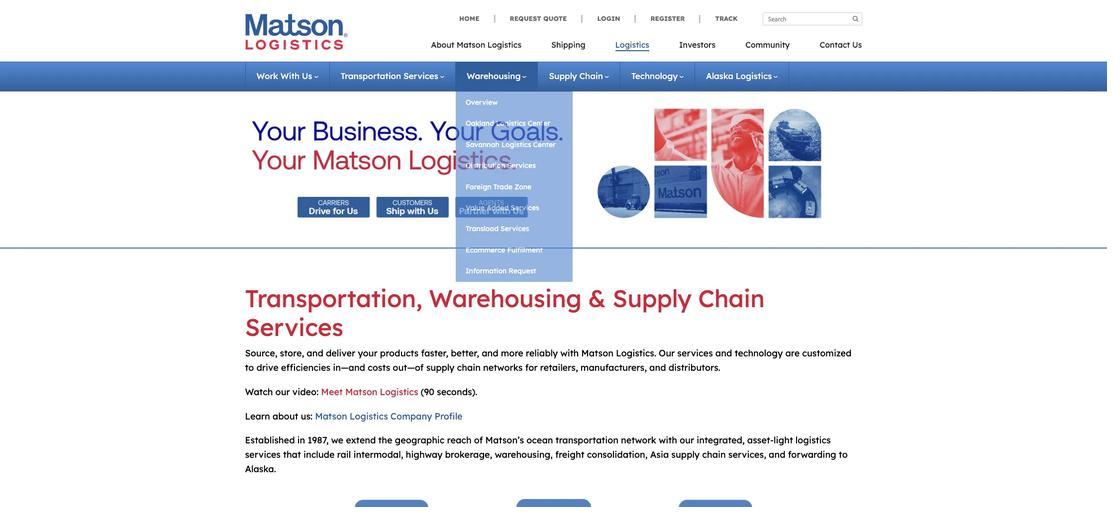 Task type: describe. For each thing, give the bounding box(es) containing it.
brokerage,
[[445, 449, 492, 461]]

faster,
[[421, 348, 448, 359]]

distribution services link
[[456, 155, 573, 176]]

distribution
[[466, 161, 505, 170]]

matson logistics less than truckload icon image
[[516, 499, 591, 508]]

more
[[501, 348, 523, 359]]

about matson logistics
[[431, 40, 522, 50]]

about matson logistics link
[[431, 37, 536, 57]]

savannah logistics center
[[466, 140, 556, 149]]

supply chain
[[549, 71, 603, 81]]

matson down meet
[[315, 411, 347, 422]]

us:
[[301, 411, 313, 422]]

chain inside transportation, warehousing & supply chain services
[[698, 284, 765, 313]]

contact us link
[[805, 37, 862, 57]]

established in 1987, we extend the geographic reach of matson's ocean transportation network with our integrated, asset-light logistics services that include rail intermodal, highway brokerage, warehousing, freight consolidation, asia supply chain services, and forwarding to alaska.
[[245, 435, 848, 475]]

about
[[273, 411, 298, 422]]

transportation
[[341, 71, 401, 81]]

transload services link
[[456, 219, 573, 240]]

matson up learn about us: matson logistics company profile
[[345, 387, 377, 398]]

warehousing inside transportation, warehousing & supply chain services
[[429, 284, 582, 313]]

logistics down oakland logistics center link
[[501, 140, 531, 149]]

chain inside the source, store, and deliver your products faster, better, and more reliably with matson logistics. our services and technology are customized to drive efficiencies in—and costs out—of supply chain networks for retailers, manufacturers, and distributors.
[[457, 362, 481, 374]]

transload services
[[466, 225, 529, 234]]

request quote
[[510, 14, 567, 22]]

logistics.
[[616, 348, 656, 359]]

matson inside the top menu navigation
[[457, 40, 485, 50]]

networks
[[483, 362, 523, 374]]

investors
[[679, 40, 716, 50]]

shipping link
[[536, 37, 600, 57]]

transportation services
[[341, 71, 438, 81]]

register link
[[635, 14, 700, 23]]

value added services
[[466, 203, 539, 212]]

matson's
[[485, 435, 524, 447]]

community link
[[731, 37, 805, 57]]

supply inside transportation, warehousing & supply chain services
[[613, 284, 692, 313]]

&
[[588, 284, 606, 313]]

ecommerce
[[466, 246, 505, 255]]

0 vertical spatial warehousing
[[467, 71, 521, 81]]

services inside the source, store, and deliver your products faster, better, and more reliably with matson logistics. our services and technology are customized to drive efficiencies in—and costs out—of supply chain networks for retailers, manufacturers, and distributors.
[[677, 348, 713, 359]]

established
[[245, 435, 295, 447]]

foreign
[[466, 182, 491, 191]]

with
[[281, 71, 300, 81]]

for
[[525, 362, 538, 374]]

and up networks
[[482, 348, 498, 359]]

with for reliably
[[560, 348, 579, 359]]

0 horizontal spatial our
[[275, 387, 290, 398]]

our inside established in 1987, we extend the geographic reach of matson's ocean transportation network with our integrated, asset-light logistics services that include rail intermodal, highway brokerage, warehousing, freight consolidation, asia supply chain services, and forwarding to alaska.
[[680, 435, 694, 447]]

oakland logistics center link
[[456, 113, 573, 134]]

alaska logistics
[[706, 71, 772, 81]]

login link
[[582, 14, 635, 23]]

ecommerce fulfillment link
[[456, 240, 573, 261]]

(90
[[421, 387, 434, 398]]

in
[[297, 435, 305, 447]]

savannah
[[466, 140, 500, 149]]

track
[[715, 14, 738, 22]]

transportation
[[556, 435, 619, 447]]

reach
[[447, 435, 472, 447]]

rail
[[337, 449, 351, 461]]

Search search field
[[763, 12, 862, 25]]

investors link
[[664, 37, 731, 57]]

matson inside the source, store, and deliver your products faster, better, and more reliably with matson logistics. our services and technology are customized to drive efficiencies in—and costs out—of supply chain networks for retailers, manufacturers, and distributors.
[[581, 348, 614, 359]]

distribution services
[[466, 161, 536, 170]]

supply inside established in 1987, we extend the geographic reach of matson's ocean transportation network with our integrated, asset-light logistics services that include rail intermodal, highway brokerage, warehousing, freight consolidation, asia supply chain services, and forwarding to alaska.
[[671, 449, 700, 461]]

zone
[[514, 182, 532, 191]]

1 vertical spatial request
[[509, 267, 536, 276]]

shipping
[[551, 40, 585, 50]]

drive
[[256, 362, 279, 374]]

ocean
[[527, 435, 553, 447]]

watch our video: meet matson logistics (90 seconds).
[[245, 387, 477, 398]]

that
[[283, 449, 301, 461]]

oakland
[[466, 119, 494, 128]]

savannah logistics center link
[[456, 134, 573, 155]]

work with us link
[[257, 71, 318, 81]]

products
[[380, 348, 419, 359]]

distributors.
[[669, 362, 721, 374]]

learn
[[245, 411, 270, 422]]

deliver
[[326, 348, 355, 359]]

services inside established in 1987, we extend the geographic reach of matson's ocean transportation network with our integrated, asset-light logistics services that include rail intermodal, highway brokerage, warehousing, freight consolidation, asia supply chain services, and forwarding to alaska.
[[245, 449, 281, 461]]

work with us
[[257, 71, 312, 81]]

fulfillment
[[507, 246, 543, 255]]

information
[[466, 267, 507, 276]]

your
[[358, 348, 378, 359]]

costs
[[368, 362, 390, 374]]

profile
[[435, 411, 463, 422]]

services down zone
[[511, 203, 539, 212]]

foreign trade zone link
[[456, 176, 573, 198]]

technology
[[735, 348, 783, 359]]

of
[[474, 435, 483, 447]]

technology
[[631, 71, 678, 81]]

integrated,
[[697, 435, 745, 447]]

overview link
[[456, 92, 573, 113]]

learn about us: matson logistics company profile
[[245, 411, 463, 422]]

us inside contact us link
[[852, 40, 862, 50]]

center for oakland logistics center
[[528, 119, 550, 128]]

asset-
[[747, 435, 774, 447]]

source, store, and deliver your products faster, better, and more reliably with matson logistics. our services and technology are customized to drive efficiencies in—and costs out—of supply chain networks for retailers, manufacturers, and distributors.
[[245, 348, 852, 374]]

logistics
[[796, 435, 831, 447]]

intermodal,
[[354, 449, 403, 461]]



Task type: vqa. For each thing, say whether or not it's contained in the screenshot.
rightmost VESSELS
no



Task type: locate. For each thing, give the bounding box(es) containing it.
0 vertical spatial our
[[275, 387, 290, 398]]

contact us
[[820, 40, 862, 50]]

to
[[245, 362, 254, 374], [839, 449, 848, 461]]

logistics up the extend the
[[350, 411, 388, 422]]

0 vertical spatial chain
[[579, 71, 603, 81]]

logistics down login
[[615, 40, 649, 50]]

asia
[[650, 449, 669, 461]]

0 vertical spatial supply
[[549, 71, 577, 81]]

logistics
[[487, 40, 522, 50], [615, 40, 649, 50], [736, 71, 772, 81], [496, 119, 526, 128], [501, 140, 531, 149], [380, 387, 418, 398], [350, 411, 388, 422]]

highway brokerage, intermodal rail, warehousing, forwarding image
[[252, 97, 855, 230]]

store,
[[280, 348, 304, 359]]

our
[[659, 348, 675, 359]]

services
[[404, 71, 438, 81], [507, 161, 536, 170], [511, 203, 539, 212], [501, 225, 529, 234], [245, 312, 343, 342]]

manufacturers,
[[581, 362, 647, 374]]

information request
[[466, 267, 536, 276]]

transload
[[466, 225, 499, 234]]

0 vertical spatial chain
[[457, 362, 481, 374]]

center
[[528, 119, 550, 128], [533, 140, 556, 149]]

0 horizontal spatial chain
[[457, 362, 481, 374]]

logistics down out—of
[[380, 387, 418, 398]]

ecommerce fulfillment
[[466, 246, 543, 255]]

our left integrated,
[[680, 435, 694, 447]]

chain inside established in 1987, we extend the geographic reach of matson's ocean transportation network with our integrated, asset-light logistics services that include rail intermodal, highway brokerage, warehousing, freight consolidation, asia supply chain services, and forwarding to alaska.
[[702, 449, 726, 461]]

to inside the source, store, and deliver your products faster, better, and more reliably with matson logistics. our services and technology are customized to drive efficiencies in—and costs out—of supply chain networks for retailers, manufacturers, and distributors.
[[245, 362, 254, 374]]

services down about
[[404, 71, 438, 81]]

1 horizontal spatial us
[[852, 40, 862, 50]]

1 vertical spatial chain
[[698, 284, 765, 313]]

added
[[487, 203, 509, 212]]

supply down faster,
[[426, 362, 455, 374]]

1 vertical spatial services
[[245, 449, 281, 461]]

with inside the source, store, and deliver your products faster, better, and more reliably with matson logistics. our services and technology are customized to drive efficiencies in—and costs out—of supply chain networks for retailers, manufacturers, and distributors.
[[560, 348, 579, 359]]

supply
[[426, 362, 455, 374], [671, 449, 700, 461]]

track link
[[700, 14, 738, 23]]

logistics up "savannah logistics center"
[[496, 119, 526, 128]]

network
[[621, 435, 656, 447]]

and
[[307, 348, 323, 359], [482, 348, 498, 359], [715, 348, 732, 359], [649, 362, 666, 374]]

center for savannah logistics center
[[533, 140, 556, 149]]

warehousing,
[[495, 449, 553, 461]]

1 horizontal spatial services
[[677, 348, 713, 359]]

0 horizontal spatial with
[[560, 348, 579, 359]]

0 horizontal spatial supply
[[549, 71, 577, 81]]

0 horizontal spatial supply
[[426, 362, 455, 374]]

meet
[[321, 387, 343, 398]]

0 horizontal spatial chain
[[579, 71, 603, 81]]

1 vertical spatial chain
[[702, 449, 726, 461]]

efficiencies
[[281, 362, 330, 374]]

center down oakland logistics center link
[[533, 140, 556, 149]]

warehousing up overview
[[467, 71, 521, 81]]

logistics link
[[600, 37, 664, 57]]

None search field
[[763, 12, 862, 25]]

light
[[774, 435, 793, 447]]

supply inside the source, store, and deliver your products faster, better, and more reliably with matson logistics. our services and technology are customized to drive efficiencies in—and costs out—of supply chain networks for retailers, manufacturers, and distributors.
[[426, 362, 455, 374]]

1 vertical spatial our
[[680, 435, 694, 447]]

us right with
[[302, 71, 312, 81]]

search image
[[853, 15, 859, 22]]

0 vertical spatial supply
[[426, 362, 455, 374]]

our
[[275, 387, 290, 398], [680, 435, 694, 447]]

and down "our" on the bottom right
[[649, 362, 666, 374]]

1 horizontal spatial to
[[839, 449, 848, 461]]

matson
[[457, 40, 485, 50], [581, 348, 614, 359], [345, 387, 377, 398], [315, 411, 347, 422]]

us
[[852, 40, 862, 50], [302, 71, 312, 81]]

1 horizontal spatial our
[[680, 435, 694, 447]]

1 vertical spatial supply
[[671, 449, 700, 461]]

request
[[510, 14, 541, 22], [509, 267, 536, 276]]

0 horizontal spatial services
[[245, 449, 281, 461]]

meet matson logistics link
[[321, 387, 418, 398]]

our left video:
[[275, 387, 290, 398]]

services for transportation services
[[404, 71, 438, 81]]

1 horizontal spatial chain
[[702, 449, 726, 461]]

video:
[[292, 387, 319, 398]]

top menu navigation
[[431, 37, 862, 57]]

1 horizontal spatial supply
[[671, 449, 700, 461]]

1 vertical spatial us
[[302, 71, 312, 81]]

request inside 'link'
[[510, 14, 541, 22]]

services for distribution services
[[507, 161, 536, 170]]

retailers,
[[540, 362, 578, 374]]

home link
[[459, 14, 494, 23]]

forwarding
[[788, 449, 836, 461]]

matson up manufacturers,
[[581, 348, 614, 359]]

alaska.
[[245, 464, 276, 475]]

us right contact
[[852, 40, 862, 50]]

0 vertical spatial with
[[560, 348, 579, 359]]

about
[[431, 40, 454, 50]]

1 horizontal spatial chain
[[698, 284, 765, 313]]

center down overview link
[[528, 119, 550, 128]]

services up alaska.
[[245, 449, 281, 461]]

watch
[[245, 387, 273, 398]]

1 horizontal spatial supply
[[613, 284, 692, 313]]

are
[[785, 348, 800, 359]]

quote
[[543, 14, 567, 22]]

with for network
[[659, 435, 677, 447]]

extend the
[[346, 435, 392, 447]]

services up distributors.
[[677, 348, 713, 359]]

technology link
[[631, 71, 684, 81]]

foreign trade zone
[[466, 182, 532, 191]]

matson logistics company profile link
[[315, 411, 463, 422]]

in—and
[[333, 362, 365, 374]]

0 vertical spatial services
[[677, 348, 713, 359]]

alaska logistics link
[[706, 71, 778, 81]]

matson down home
[[457, 40, 485, 50]]

transportation services link
[[341, 71, 444, 81]]

reliably
[[526, 348, 558, 359]]

source,
[[245, 348, 277, 359]]

seconds).
[[437, 387, 477, 398]]

1 vertical spatial with
[[659, 435, 677, 447]]

1 vertical spatial supply
[[613, 284, 692, 313]]

0 vertical spatial center
[[528, 119, 550, 128]]

login
[[597, 14, 620, 22]]

chain down better,
[[457, 362, 481, 374]]

freight
[[555, 449, 585, 461]]

services for transload services
[[501, 225, 529, 234]]

warehousing down information request
[[429, 284, 582, 313]]

services
[[677, 348, 713, 359], [245, 449, 281, 461]]

chain
[[579, 71, 603, 81], [698, 284, 765, 313]]

matson logistics image
[[245, 14, 348, 50]]

to right forwarding
[[839, 449, 848, 461]]

request quote link
[[494, 14, 582, 23]]

logistics down community link
[[736, 71, 772, 81]]

request down fulfillment
[[509, 267, 536, 276]]

1987, we
[[308, 435, 343, 447]]

services inside transportation, warehousing & supply chain services
[[245, 312, 343, 342]]

with
[[560, 348, 579, 359], [659, 435, 677, 447]]

services inside "link"
[[501, 225, 529, 234]]

consolidation,
[[587, 449, 648, 461]]

alaska
[[706, 71, 733, 81]]

with up asia
[[659, 435, 677, 447]]

1 horizontal spatial with
[[659, 435, 677, 447]]

0 horizontal spatial to
[[245, 362, 254, 374]]

value added services link
[[456, 198, 573, 219]]

contact
[[820, 40, 850, 50]]

supply right asia
[[671, 449, 700, 461]]

services up store,
[[245, 312, 343, 342]]

to left drive
[[245, 362, 254, 374]]

chain down integrated,
[[702, 449, 726, 461]]

trade
[[493, 182, 513, 191]]

0 vertical spatial request
[[510, 14, 541, 22]]

services down value added services link
[[501, 225, 529, 234]]

company
[[391, 411, 432, 422]]

home
[[459, 14, 479, 22]]

1 vertical spatial to
[[839, 449, 848, 461]]

0 horizontal spatial us
[[302, 71, 312, 81]]

with up retailers,
[[560, 348, 579, 359]]

center inside oakland logistics center link
[[528, 119, 550, 128]]

register
[[651, 14, 685, 22]]

supply
[[549, 71, 577, 81], [613, 284, 692, 313]]

0 vertical spatial to
[[245, 362, 254, 374]]

with inside established in 1987, we extend the geographic reach of matson's ocean transportation network with our integrated, asset-light logistics services that include rail intermodal, highway brokerage, warehousing, freight consolidation, asia supply chain services, and forwarding to alaska.
[[659, 435, 677, 447]]

services up zone
[[507, 161, 536, 170]]

logistics up warehousing link
[[487, 40, 522, 50]]

and up efficiencies
[[307, 348, 323, 359]]

and up distributors.
[[715, 348, 732, 359]]

supply chain link
[[549, 71, 609, 81]]

0 vertical spatial us
[[852, 40, 862, 50]]

to inside established in 1987, we extend the geographic reach of matson's ocean transportation network with our integrated, asset-light logistics services that include rail intermodal, highway brokerage, warehousing, freight consolidation, asia supply chain services, and forwarding to alaska.
[[839, 449, 848, 461]]

logistics inside 'link'
[[615, 40, 649, 50]]

1 vertical spatial warehousing
[[429, 284, 582, 313]]

1 vertical spatial center
[[533, 140, 556, 149]]

information request link
[[456, 261, 573, 282]]

center inside savannah logistics center link
[[533, 140, 556, 149]]

request left quote
[[510, 14, 541, 22]]

community
[[745, 40, 790, 50]]

geographic
[[395, 435, 445, 447]]



